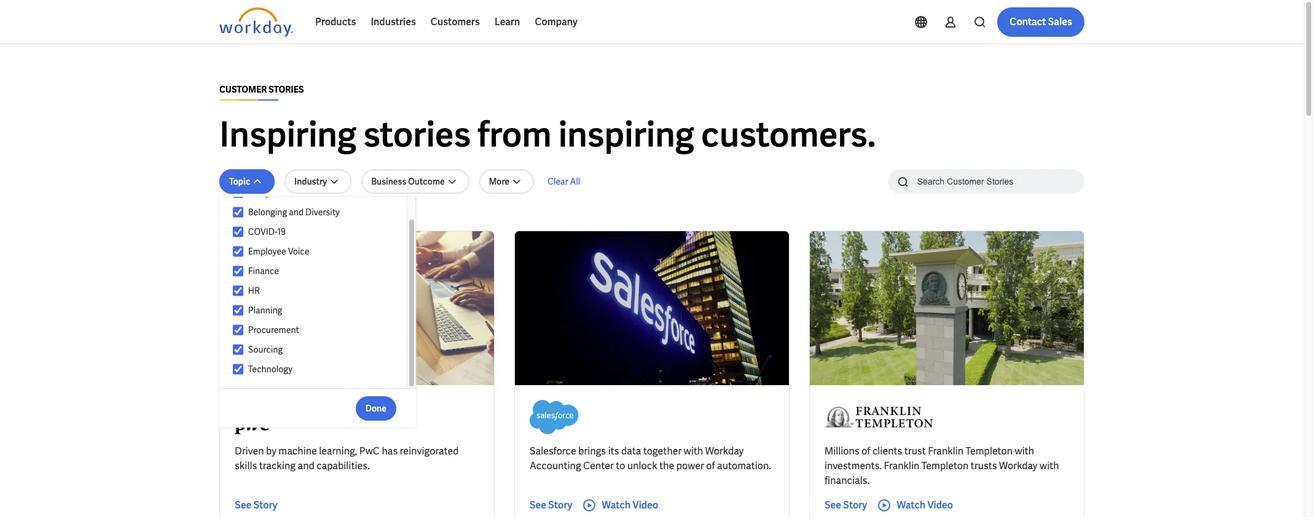 Task type: locate. For each thing, give the bounding box(es) containing it.
0 vertical spatial of
[[862, 445, 870, 458]]

0 vertical spatial and
[[289, 207, 304, 218]]

1 story from the left
[[253, 500, 277, 512]]

franklin
[[928, 445, 963, 458], [884, 460, 919, 473]]

0 horizontal spatial see story link
[[235, 499, 277, 514]]

0 horizontal spatial with
[[684, 445, 703, 458]]

see story down accounting
[[530, 500, 572, 512]]

see for millions of clients trust franklin templeton with investments. franklin templeton trusts workday with financials.
[[824, 500, 841, 512]]

finance link
[[243, 264, 395, 279]]

2 see from the left
[[530, 500, 546, 512]]

see story link for salesforce brings its data together with workday accounting center to unlock the power of automation.
[[530, 499, 572, 514]]

customers.
[[701, 112, 876, 157]]

templeton up trusts
[[966, 445, 1013, 458]]

watch down the millions of clients trust franklin templeton with investments. franklin templeton trusts workday with financials.
[[897, 500, 925, 512]]

0 horizontal spatial franklin
[[884, 460, 919, 473]]

0 horizontal spatial see story
[[235, 500, 277, 512]]

video down the millions of clients trust franklin templeton with investments. franklin templeton trusts workday with financials.
[[927, 500, 953, 512]]

procurement
[[248, 325, 299, 336]]

1 see story from the left
[[235, 500, 277, 512]]

see story down skills on the bottom of page
[[235, 500, 277, 512]]

has
[[382, 445, 398, 458]]

watch video link down the millions of clients trust franklin templeton with investments. franklin templeton trusts workday with financials.
[[877, 499, 953, 514]]

None checkbox
[[233, 187, 243, 198], [233, 246, 243, 257], [233, 266, 243, 277], [233, 286, 243, 297], [233, 325, 243, 336], [233, 345, 243, 356], [233, 187, 243, 198], [233, 246, 243, 257], [233, 266, 243, 277], [233, 286, 243, 297], [233, 325, 243, 336], [233, 345, 243, 356]]

0 vertical spatial workday
[[705, 445, 744, 458]]

562 results
[[219, 211, 264, 222]]

1 watch from the left
[[602, 500, 631, 512]]

1 vertical spatial and
[[298, 460, 314, 473]]

1 watch video link from the left
[[582, 499, 658, 514]]

1 vertical spatial workday
[[999, 460, 1038, 473]]

customer stories
[[219, 84, 304, 95]]

by
[[266, 445, 276, 458]]

skills
[[235, 460, 257, 473]]

from
[[478, 112, 552, 157]]

covid-
[[248, 227, 277, 238]]

19
[[277, 227, 286, 238]]

0 horizontal spatial video
[[633, 500, 658, 512]]

None checkbox
[[233, 207, 243, 218], [233, 227, 243, 238], [233, 305, 243, 316], [233, 364, 243, 375], [233, 207, 243, 218], [233, 227, 243, 238], [233, 305, 243, 316], [233, 364, 243, 375]]

watch video down the millions of clients trust franklin templeton with investments. franklin templeton trusts workday with financials.
[[897, 500, 953, 512]]

2 horizontal spatial see story link
[[824, 499, 867, 514]]

covid-19
[[248, 227, 286, 238]]

1 horizontal spatial watch video link
[[877, 499, 953, 514]]

1 horizontal spatial with
[[1015, 445, 1034, 458]]

center
[[583, 460, 614, 473]]

go to the homepage image
[[219, 7, 293, 37]]

see story link down the financials.
[[824, 499, 867, 514]]

2 see story link from the left
[[530, 499, 572, 514]]

topic button
[[219, 170, 275, 194]]

0 horizontal spatial story
[[253, 500, 277, 512]]

see story down the financials.
[[824, 500, 867, 512]]

watch down to
[[602, 500, 631, 512]]

and left diversity
[[289, 207, 304, 218]]

1 horizontal spatial see story link
[[530, 499, 572, 514]]

1 watch video from the left
[[602, 500, 658, 512]]

story down accounting
[[548, 500, 572, 512]]

see down skills on the bottom of page
[[235, 500, 251, 512]]

business
[[371, 176, 406, 187]]

pwc
[[359, 445, 380, 458]]

0 horizontal spatial watch video link
[[582, 499, 658, 514]]

employee voice link
[[243, 245, 395, 259]]

the
[[659, 460, 674, 473]]

story for millions of clients trust franklin templeton with investments. franklin templeton trusts workday with financials.
[[843, 500, 867, 512]]

outcome
[[408, 176, 445, 187]]

see story for salesforce brings its data together with workday accounting center to unlock the power of automation.
[[530, 500, 572, 512]]

1 horizontal spatial story
[[548, 500, 572, 512]]

3 see from the left
[[824, 500, 841, 512]]

see for salesforce brings its data together with workday accounting center to unlock the power of automation.
[[530, 500, 546, 512]]

see story for millions of clients trust franklin templeton with investments. franklin templeton trusts workday with financials.
[[824, 500, 867, 512]]

2 video from the left
[[927, 500, 953, 512]]

watch video down to
[[602, 500, 658, 512]]

watch video link down to
[[582, 499, 658, 514]]

franklin down trust
[[884, 460, 919, 473]]

1 horizontal spatial workday
[[999, 460, 1038, 473]]

1 horizontal spatial franklin
[[928, 445, 963, 458]]

investments.
[[824, 460, 882, 473]]

more button
[[479, 170, 534, 194]]

with inside salesforce brings its data together with workday accounting center to unlock the power of automation.
[[684, 445, 703, 458]]

franklin right trust
[[928, 445, 963, 458]]

with
[[684, 445, 703, 458], [1015, 445, 1034, 458], [1040, 460, 1059, 473]]

3 story from the left
[[843, 500, 867, 512]]

1 video from the left
[[633, 500, 658, 512]]

driven
[[235, 445, 264, 458]]

1 see story link from the left
[[235, 499, 277, 514]]

templeton
[[966, 445, 1013, 458], [922, 460, 969, 473]]

2 watch video link from the left
[[877, 499, 953, 514]]

0 vertical spatial templeton
[[966, 445, 1013, 458]]

watch video
[[602, 500, 658, 512], [897, 500, 953, 512]]

inspiring
[[558, 112, 694, 157]]

1 horizontal spatial watch video
[[897, 500, 953, 512]]

workday right trusts
[[999, 460, 1038, 473]]

templeton down trust
[[922, 460, 969, 473]]

of up investments.
[[862, 445, 870, 458]]

products
[[315, 15, 356, 28]]

watch video link
[[582, 499, 658, 514], [877, 499, 953, 514]]

workday
[[705, 445, 744, 458], [999, 460, 1038, 473]]

clients
[[872, 445, 902, 458]]

video
[[633, 500, 658, 512], [927, 500, 953, 512]]

1 horizontal spatial of
[[862, 445, 870, 458]]

belonging and diversity link
[[243, 205, 395, 220]]

3 see story from the left
[[824, 500, 867, 512]]

2 see story from the left
[[530, 500, 572, 512]]

see story
[[235, 500, 277, 512], [530, 500, 572, 512], [824, 500, 867, 512]]

0 horizontal spatial watch video
[[602, 500, 658, 512]]

see story link down accounting
[[530, 499, 572, 514]]

salesforce.com image
[[530, 401, 579, 435]]

story down the financials.
[[843, 500, 867, 512]]

salesforce
[[530, 445, 576, 458]]

see story link
[[235, 499, 277, 514], [530, 499, 572, 514], [824, 499, 867, 514]]

customer
[[219, 84, 267, 95]]

and down machine
[[298, 460, 314, 473]]

see down the financials.
[[824, 500, 841, 512]]

see
[[235, 500, 251, 512], [530, 500, 546, 512], [824, 500, 841, 512]]

1 horizontal spatial see story
[[530, 500, 572, 512]]

customers
[[431, 15, 480, 28]]

2 horizontal spatial see story
[[824, 500, 867, 512]]

company button
[[527, 7, 585, 37]]

clear all button
[[544, 170, 584, 194]]

3 see story link from the left
[[824, 499, 867, 514]]

contact sales link
[[997, 7, 1084, 37]]

salesforce brings its data together with workday accounting center to unlock the power of automation.
[[530, 445, 771, 473]]

2 horizontal spatial story
[[843, 500, 867, 512]]

video down unlock
[[633, 500, 658, 512]]

business outcome button
[[361, 170, 469, 194]]

0 horizontal spatial workday
[[705, 445, 744, 458]]

planning link
[[243, 304, 395, 318]]

see story link down skills on the bottom of page
[[235, 499, 277, 514]]

all
[[570, 176, 580, 187]]

see down accounting
[[530, 500, 546, 512]]

watch
[[602, 500, 631, 512], [897, 500, 925, 512]]

data
[[621, 445, 641, 458]]

2 story from the left
[[548, 500, 572, 512]]

2 watch video from the left
[[897, 500, 953, 512]]

1 horizontal spatial watch
[[897, 500, 925, 512]]

brings
[[578, 445, 606, 458]]

1 horizontal spatial see
[[530, 500, 546, 512]]

sourcing link
[[243, 343, 395, 358]]

0 horizontal spatial watch
[[602, 500, 631, 512]]

results
[[235, 211, 264, 222]]

employee voice
[[248, 246, 309, 257]]

1 horizontal spatial video
[[927, 500, 953, 512]]

of right power at the bottom right
[[706, 460, 715, 473]]

0 horizontal spatial of
[[706, 460, 715, 473]]

1 vertical spatial of
[[706, 460, 715, 473]]

workday inside the millions of clients trust franklin templeton with investments. franklin templeton trusts workday with financials.
[[999, 460, 1038, 473]]

2 watch from the left
[[897, 500, 925, 512]]

2 horizontal spatial with
[[1040, 460, 1059, 473]]

industries button
[[363, 7, 423, 37]]

diversity
[[305, 207, 340, 218]]

capabilities.
[[317, 460, 370, 473]]

story down tracking
[[253, 500, 277, 512]]

story
[[253, 500, 277, 512], [548, 500, 572, 512], [843, 500, 867, 512]]

workday up automation.
[[705, 445, 744, 458]]

industries
[[371, 15, 416, 28]]

2 horizontal spatial see
[[824, 500, 841, 512]]

0 horizontal spatial see
[[235, 500, 251, 512]]



Task type: describe. For each thing, give the bounding box(es) containing it.
business outcome
[[371, 176, 445, 187]]

machine
[[279, 445, 317, 458]]

accounting
[[530, 460, 581, 473]]

watch for franklin
[[897, 500, 925, 512]]

millions of clients trust franklin templeton with investments. franklin templeton trusts workday with financials.
[[824, 445, 1059, 488]]

to
[[616, 460, 625, 473]]

technology link
[[243, 363, 395, 377]]

done
[[365, 403, 386, 414]]

analytics link
[[243, 186, 395, 200]]

procurement link
[[243, 323, 395, 338]]

watch video for to
[[602, 500, 658, 512]]

stories
[[269, 84, 304, 95]]

customers button
[[423, 7, 487, 37]]

learn button
[[487, 7, 527, 37]]

1 see from the left
[[235, 500, 251, 512]]

power
[[676, 460, 704, 473]]

sourcing
[[248, 345, 283, 356]]

Search Customer Stories text field
[[910, 171, 1060, 192]]

stories
[[363, 112, 471, 157]]

learn
[[495, 15, 520, 28]]

workday inside salesforce brings its data together with workday accounting center to unlock the power of automation.
[[705, 445, 744, 458]]

learning,
[[319, 445, 357, 458]]

belonging and diversity
[[248, 207, 340, 218]]

tracking
[[259, 460, 296, 473]]

1 vertical spatial franklin
[[884, 460, 919, 473]]

its
[[608, 445, 619, 458]]

belonging
[[248, 207, 287, 218]]

inspiring
[[219, 112, 356, 157]]

millions
[[824, 445, 859, 458]]

hr link
[[243, 284, 395, 299]]

and inside driven by machine learning, pwc has reinvigorated skills tracking and capabilities.
[[298, 460, 314, 473]]

planning
[[248, 305, 282, 316]]

contact sales
[[1010, 15, 1072, 28]]

hr
[[248, 286, 260, 297]]

video for templeton
[[927, 500, 953, 512]]

industry
[[294, 176, 327, 187]]

562
[[219, 211, 233, 222]]

done button
[[356, 397, 396, 421]]

watch video link for franklin
[[877, 499, 953, 514]]

inspiring stories from inspiring customers.
[[219, 112, 876, 157]]

driven by machine learning, pwc has reinvigorated skills tracking and capabilities.
[[235, 445, 459, 473]]

story for salesforce brings its data together with workday accounting center to unlock the power of automation.
[[548, 500, 572, 512]]

trusts
[[971, 460, 997, 473]]

0 vertical spatial franklin
[[928, 445, 963, 458]]

employee
[[248, 246, 286, 257]]

contact
[[1010, 15, 1046, 28]]

finance
[[248, 266, 279, 277]]

products button
[[308, 7, 363, 37]]

watch video for templeton
[[897, 500, 953, 512]]

financials.
[[824, 475, 870, 488]]

see story link for millions of clients trust franklin templeton with investments. franklin templeton trusts workday with financials.
[[824, 499, 867, 514]]

video for to
[[633, 500, 658, 512]]

watch for center
[[602, 500, 631, 512]]

automation.
[[717, 460, 771, 473]]

company
[[535, 15, 578, 28]]

of inside salesforce brings its data together with workday accounting center to unlock the power of automation.
[[706, 460, 715, 473]]

of inside the millions of clients trust franklin templeton with investments. franklin templeton trusts workday with financials.
[[862, 445, 870, 458]]

clear all
[[548, 176, 580, 187]]

industry button
[[285, 170, 352, 194]]

1 vertical spatial templeton
[[922, 460, 969, 473]]

analytics
[[248, 187, 284, 198]]

franklin templeton companies, llc image
[[824, 401, 933, 435]]

topic
[[229, 176, 250, 187]]

more
[[489, 176, 510, 187]]

voice
[[288, 246, 309, 257]]

clear
[[548, 176, 568, 187]]

covid-19 link
[[243, 225, 395, 240]]

together
[[643, 445, 682, 458]]

sales
[[1048, 15, 1072, 28]]

watch video link for center
[[582, 499, 658, 514]]

trust
[[904, 445, 926, 458]]

pricewaterhousecoopers global licensing services corporation (pwc) image
[[235, 401, 280, 435]]

reinvigorated
[[400, 445, 459, 458]]

unlock
[[627, 460, 657, 473]]

technology
[[248, 364, 293, 375]]



Task type: vqa. For each thing, say whether or not it's contained in the screenshot.
Watch Video LINK
yes



